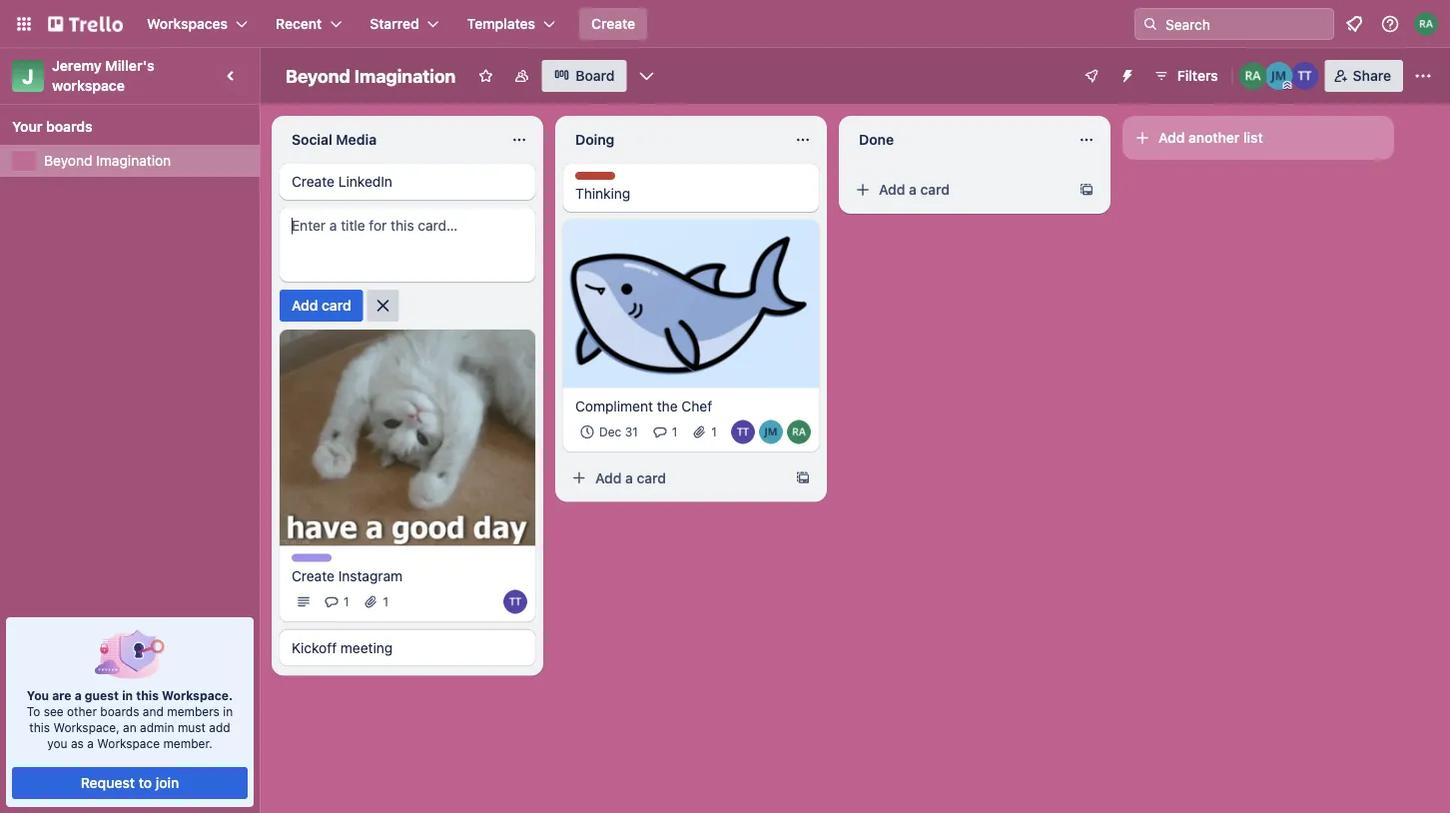 Task type: describe. For each thing, give the bounding box(es) containing it.
Dec 31 checkbox
[[575, 420, 644, 444]]

compliment
[[575, 398, 653, 414]]

beyond inside board name text box
[[286, 65, 350, 86]]

the
[[657, 398, 678, 414]]

boards inside you are a guest in this workspace. to see other boards and members in this workspace, an admin must add you as a workspace member.
[[100, 704, 139, 718]]

are
[[52, 688, 72, 702]]

miller's
[[105, 57, 155, 74]]

create instagram link
[[292, 566, 523, 586]]

thoughts
[[575, 173, 630, 187]]

0 horizontal spatial imagination
[[96, 152, 171, 169]]

media
[[336, 131, 377, 148]]

star or unstar board image
[[478, 68, 494, 84]]

as
[[71, 736, 84, 750]]

j
[[22, 64, 34, 87]]

compliment the chef
[[575, 398, 712, 414]]

to
[[27, 704, 40, 718]]

automation image
[[1112, 60, 1139, 88]]

jeremy miller (jeremymiller198) image
[[1265, 62, 1293, 90]]

request to join
[[81, 775, 179, 791]]

2 horizontal spatial terry turtle (terryturtle) image
[[1291, 62, 1319, 90]]

you are a guest in this workspace. to see other boards and members in this workspace, an admin must add you as a workspace member.
[[27, 688, 233, 750]]

create for create instagram
[[292, 567, 335, 584]]

card for doing
[[637, 470, 666, 486]]

card inside button
[[322, 297, 351, 314]]

1 down create instagram
[[344, 595, 349, 609]]

add a card for doing
[[595, 470, 666, 486]]

1 down the in the left of the page
[[672, 425, 678, 439]]

Done text field
[[847, 124, 1067, 156]]

add another list button
[[1123, 116, 1394, 160]]

Board name text field
[[276, 60, 466, 92]]

0 horizontal spatial beyond
[[44, 152, 92, 169]]

2 horizontal spatial ruby anderson (rubyanderson7) image
[[1414, 12, 1438, 36]]

create for create
[[591, 15, 635, 32]]

31
[[625, 425, 638, 439]]

instagram
[[338, 567, 403, 584]]

power ups image
[[1084, 68, 1100, 84]]

done
[[859, 131, 894, 148]]

1 horizontal spatial in
[[223, 704, 233, 718]]

1 down chef
[[712, 425, 717, 439]]

thoughts thinking
[[575, 173, 631, 202]]

create button
[[579, 8, 647, 40]]

beyond imagination link
[[44, 151, 248, 171]]

beyond imagination inside board name text box
[[286, 65, 456, 86]]

search image
[[1143, 16, 1159, 32]]

workspace.
[[162, 688, 233, 702]]

workspace visible image
[[514, 68, 530, 84]]

primary element
[[0, 0, 1450, 48]]

workspace
[[97, 736, 160, 750]]

jeremy miller (jeremymiller198) image
[[759, 420, 783, 444]]

see
[[44, 704, 64, 718]]

add a card for done
[[879, 181, 950, 198]]

create linkedin link
[[292, 172, 523, 192]]

templates
[[467, 15, 535, 32]]

imagination inside board name text box
[[354, 65, 456, 86]]

a down 31
[[625, 470, 633, 486]]

kickoff
[[292, 639, 337, 656]]

filters
[[1177, 67, 1218, 84]]

add another list
[[1159, 129, 1263, 146]]

social
[[292, 131, 332, 148]]

add
[[209, 720, 230, 734]]

thinking link
[[575, 184, 807, 204]]

card for done
[[921, 181, 950, 198]]

workspace
[[52, 77, 125, 94]]

a right are
[[75, 688, 82, 702]]

0 vertical spatial in
[[122, 688, 133, 702]]

2 vertical spatial ruby anderson (rubyanderson7) image
[[787, 420, 811, 444]]

thinking
[[575, 185, 631, 202]]

request to join button
[[12, 767, 248, 799]]

starred button
[[358, 8, 451, 40]]

chef
[[682, 398, 712, 414]]

this member is an admin of this board. image
[[1283, 81, 1292, 90]]

you
[[27, 688, 49, 702]]

customize views image
[[637, 66, 657, 86]]

add card button
[[280, 290, 363, 322]]

your boards
[[12, 118, 93, 135]]

add down the done
[[879, 181, 905, 198]]

show menu image
[[1413, 66, 1433, 86]]

meeting
[[341, 639, 393, 656]]

color: purple, title: none image
[[292, 554, 332, 562]]

workspace,
[[53, 720, 120, 734]]



Task type: vqa. For each thing, say whether or not it's contained in the screenshot.
an on the left bottom
yes



Task type: locate. For each thing, give the bounding box(es) containing it.
card down 31
[[637, 470, 666, 486]]

0 vertical spatial ruby anderson (rubyanderson7) image
[[1414, 12, 1438, 36]]

boards up an
[[100, 704, 139, 718]]

members
[[167, 704, 220, 718]]

open information menu image
[[1380, 14, 1400, 34]]

share button
[[1325, 60, 1403, 92]]

0 horizontal spatial add a card button
[[563, 462, 787, 494]]

beyond imagination down your boards with 1 items element
[[44, 152, 171, 169]]

beyond imagination
[[286, 65, 456, 86], [44, 152, 171, 169]]

0 vertical spatial this
[[136, 688, 159, 702]]

add inside button
[[292, 297, 318, 314]]

add a card down 31
[[595, 470, 666, 486]]

create down color: purple, title: none icon
[[292, 567, 335, 584]]

0 horizontal spatial boards
[[46, 118, 93, 135]]

ruby anderson (rubyanderson7) image right open information menu icon
[[1414, 12, 1438, 36]]

your
[[12, 118, 42, 135]]

Doing text field
[[563, 124, 783, 156]]

beyond imagination down starred
[[286, 65, 456, 86]]

1 vertical spatial boards
[[100, 704, 139, 718]]

0 vertical spatial card
[[921, 181, 950, 198]]

request
[[81, 775, 135, 791]]

board
[[576, 67, 615, 84]]

ruby anderson (rubyanderson7) image
[[1414, 12, 1438, 36], [1239, 62, 1267, 90], [787, 420, 811, 444]]

2 vertical spatial create
[[292, 567, 335, 584]]

imagination down your boards with 1 items element
[[96, 152, 171, 169]]

0 notifications image
[[1343, 12, 1366, 36]]

create for create linkedin
[[292, 173, 335, 190]]

guest
[[85, 688, 119, 702]]

this down 'to'
[[29, 720, 50, 734]]

0 horizontal spatial card
[[322, 297, 351, 314]]

beyond
[[286, 65, 350, 86], [44, 152, 92, 169]]

0 horizontal spatial add a card
[[595, 470, 666, 486]]

recent
[[276, 15, 322, 32]]

cancel image
[[373, 296, 393, 316]]

create from template… image
[[1079, 182, 1095, 198]]

dec 31
[[599, 425, 638, 439]]

0 vertical spatial boards
[[46, 118, 93, 135]]

1 horizontal spatial boards
[[100, 704, 139, 718]]

in up add
[[223, 704, 233, 718]]

and
[[143, 704, 164, 718]]

1 vertical spatial beyond imagination
[[44, 152, 171, 169]]

1 horizontal spatial imagination
[[354, 65, 456, 86]]

beyond down your boards
[[44, 152, 92, 169]]

imagination
[[354, 65, 456, 86], [96, 152, 171, 169]]

add left cancel icon
[[292, 297, 318, 314]]

0 vertical spatial beyond imagination
[[286, 65, 456, 86]]

recent button
[[264, 8, 354, 40]]

1 horizontal spatial add a card button
[[847, 174, 1071, 206]]

an
[[123, 720, 137, 734]]

add a card button
[[847, 174, 1071, 206], [563, 462, 787, 494]]

starred
[[370, 15, 419, 32]]

add card
[[292, 297, 351, 314]]

ruby anderson (rubyanderson7) image left this member is an admin of this board. image
[[1239, 62, 1267, 90]]

terry turtle (terryturtle) image
[[1291, 62, 1319, 90], [731, 420, 755, 444], [503, 590, 527, 614]]

share
[[1353, 67, 1391, 84]]

add inside add another list button
[[1159, 129, 1185, 146]]

admin
[[140, 720, 174, 734]]

card
[[921, 181, 950, 198], [322, 297, 351, 314], [637, 470, 666, 486]]

0 horizontal spatial this
[[29, 720, 50, 734]]

1 vertical spatial card
[[322, 297, 351, 314]]

workspaces button
[[135, 8, 260, 40]]

0 vertical spatial imagination
[[354, 65, 456, 86]]

add a card
[[879, 181, 950, 198], [595, 470, 666, 486]]

add a card button down 31
[[563, 462, 787, 494]]

ruby anderson (rubyanderson7) image right jeremy miller (jeremymiller198) image
[[787, 420, 811, 444]]

create inside button
[[591, 15, 635, 32]]

add left the "another"
[[1159, 129, 1185, 146]]

1
[[672, 425, 678, 439], [712, 425, 717, 439], [344, 595, 349, 609], [383, 595, 389, 609]]

0 vertical spatial beyond
[[286, 65, 350, 86]]

1 vertical spatial ruby anderson (rubyanderson7) image
[[1239, 62, 1267, 90]]

list
[[1244, 129, 1263, 146]]

1 vertical spatial imagination
[[96, 152, 171, 169]]

workspace navigation collapse icon image
[[218, 62, 246, 90]]

1 horizontal spatial terry turtle (terryturtle) image
[[731, 420, 755, 444]]

1 vertical spatial terry turtle (terryturtle) image
[[731, 420, 755, 444]]

create instagram
[[292, 567, 403, 584]]

in right the guest
[[122, 688, 133, 702]]

jeremy miller's workspace
[[52, 57, 158, 94]]

back to home image
[[48, 8, 123, 40]]

2 vertical spatial terry turtle (terryturtle) image
[[503, 590, 527, 614]]

board link
[[542, 60, 627, 92]]

beyond down recent 'dropdown button'
[[286, 65, 350, 86]]

add a card button for done
[[847, 174, 1071, 206]]

create up board
[[591, 15, 635, 32]]

0 vertical spatial add a card
[[879, 181, 950, 198]]

a right the as
[[87, 736, 94, 750]]

compliment the chef link
[[575, 396, 807, 416]]

0 horizontal spatial beyond imagination
[[44, 152, 171, 169]]

create from template… image
[[795, 470, 811, 486]]

your boards with 1 items element
[[12, 115, 238, 139]]

1 down instagram
[[383, 595, 389, 609]]

join
[[156, 775, 179, 791]]

1 vertical spatial create
[[292, 173, 335, 190]]

2 horizontal spatial card
[[921, 181, 950, 198]]

1 vertical spatial in
[[223, 704, 233, 718]]

a down done "text box"
[[909, 181, 917, 198]]

0 horizontal spatial ruby anderson (rubyanderson7) image
[[787, 420, 811, 444]]

1 horizontal spatial beyond
[[286, 65, 350, 86]]

kickoff meeting link
[[292, 638, 523, 658]]

create
[[591, 15, 635, 32], [292, 173, 335, 190], [292, 567, 335, 584]]

this
[[136, 688, 159, 702], [29, 720, 50, 734]]

add down the dec 31 checkbox
[[595, 470, 622, 486]]

0 vertical spatial add a card button
[[847, 174, 1071, 206]]

create linkedin
[[292, 173, 392, 190]]

1 horizontal spatial this
[[136, 688, 159, 702]]

to
[[139, 775, 152, 791]]

1 horizontal spatial card
[[637, 470, 666, 486]]

Enter a title for this card… text field
[[280, 208, 535, 282]]

create down social
[[292, 173, 335, 190]]

1 horizontal spatial ruby anderson (rubyanderson7) image
[[1239, 62, 1267, 90]]

other
[[67, 704, 97, 718]]

must
[[178, 720, 206, 734]]

a
[[909, 181, 917, 198], [625, 470, 633, 486], [75, 688, 82, 702], [87, 736, 94, 750]]

workspaces
[[147, 15, 228, 32]]

social media
[[292, 131, 377, 148]]

boards right your
[[46, 118, 93, 135]]

1 horizontal spatial beyond imagination
[[286, 65, 456, 86]]

Social Media text field
[[280, 124, 499, 156]]

jeremy
[[52, 57, 102, 74]]

card left cancel icon
[[322, 297, 351, 314]]

0 horizontal spatial in
[[122, 688, 133, 702]]

Search field
[[1159, 9, 1334, 39]]

boards
[[46, 118, 93, 135], [100, 704, 139, 718]]

kickoff meeting
[[292, 639, 393, 656]]

dec
[[599, 425, 622, 439]]

this up and
[[136, 688, 159, 702]]

add
[[1159, 129, 1185, 146], [879, 181, 905, 198], [292, 297, 318, 314], [595, 470, 622, 486]]

add a card button for doing
[[563, 462, 787, 494]]

0 vertical spatial terry turtle (terryturtle) image
[[1291, 62, 1319, 90]]

0 vertical spatial create
[[591, 15, 635, 32]]

add a card down the done
[[879, 181, 950, 198]]

add a card button down done "text box"
[[847, 174, 1071, 206]]

1 vertical spatial this
[[29, 720, 50, 734]]

imagination down starred dropdown button
[[354, 65, 456, 86]]

1 horizontal spatial add a card
[[879, 181, 950, 198]]

filters button
[[1147, 60, 1224, 92]]

1 vertical spatial add a card
[[595, 470, 666, 486]]

0 horizontal spatial terry turtle (terryturtle) image
[[503, 590, 527, 614]]

in
[[122, 688, 133, 702], [223, 704, 233, 718]]

1 vertical spatial beyond
[[44, 152, 92, 169]]

doing
[[575, 131, 615, 148]]

another
[[1189, 129, 1240, 146]]

1 vertical spatial add a card button
[[563, 462, 787, 494]]

you
[[47, 736, 68, 750]]

color: bold red, title: "thoughts" element
[[575, 172, 630, 187]]

2 vertical spatial card
[[637, 470, 666, 486]]

linkedin
[[338, 173, 392, 190]]

templates button
[[455, 8, 567, 40]]

card down done "text box"
[[921, 181, 950, 198]]

member.
[[163, 736, 213, 750]]



